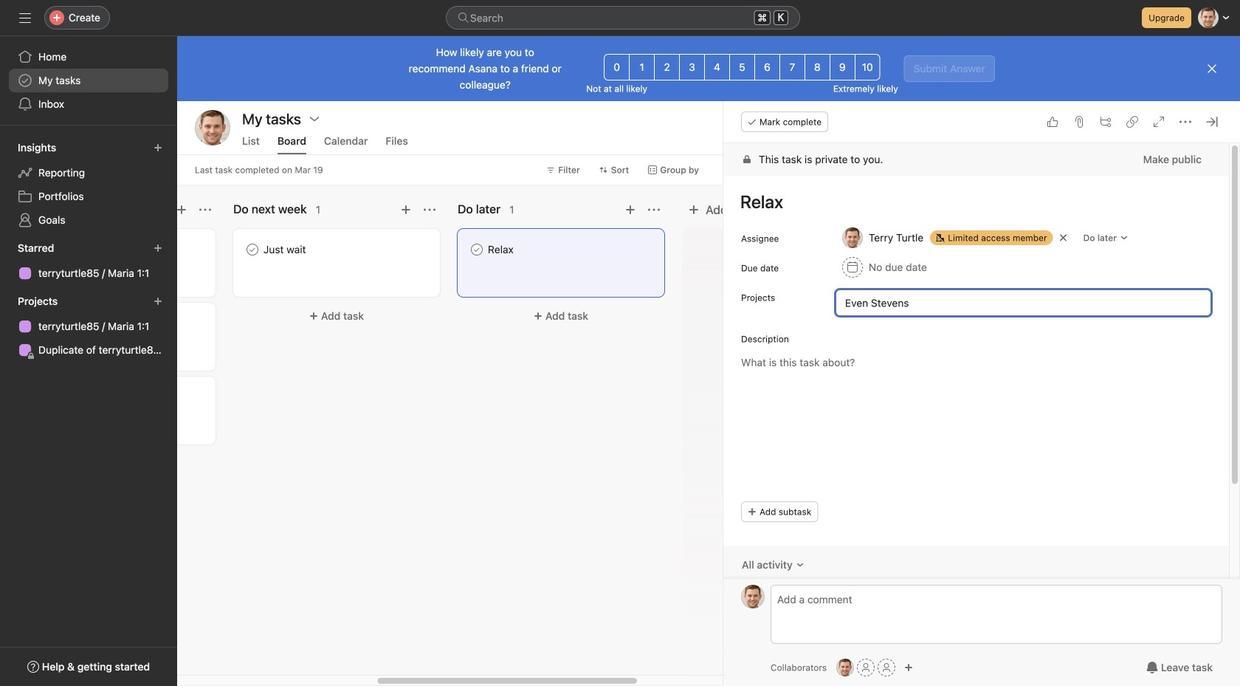 Task type: locate. For each thing, give the bounding box(es) containing it.
None field
[[446, 6, 801, 30]]

add subtask image
[[1100, 116, 1112, 128]]

2 mark complete image from the left
[[468, 241, 486, 259]]

relax dialog
[[724, 101, 1241, 686]]

add task image
[[176, 204, 188, 216], [625, 204, 637, 216]]

insights element
[[0, 134, 177, 235]]

0 horizontal spatial mark complete image
[[244, 241, 261, 259]]

None radio
[[604, 54, 630, 81], [680, 54, 705, 81], [730, 54, 756, 81], [805, 54, 831, 81], [855, 54, 881, 81], [604, 54, 630, 81], [680, 54, 705, 81], [730, 54, 756, 81], [805, 54, 831, 81], [855, 54, 881, 81]]

full screen image
[[1154, 116, 1165, 128]]

open user profile image
[[742, 585, 765, 609]]

Add task to a project... text field
[[836, 290, 1212, 316]]

more actions for this task image
[[1180, 116, 1192, 128]]

1 add task image from the left
[[176, 204, 188, 216]]

None radio
[[629, 54, 655, 81], [654, 54, 680, 81], [705, 54, 730, 81], [755, 54, 781, 81], [780, 54, 806, 81], [830, 54, 856, 81], [629, 54, 655, 81], [654, 54, 680, 81], [705, 54, 730, 81], [755, 54, 781, 81], [780, 54, 806, 81], [830, 54, 856, 81]]

more section actions image
[[424, 204, 436, 216]]

1 mark complete image from the left
[[244, 241, 261, 259]]

add or remove collaborators image
[[837, 659, 855, 677], [905, 663, 914, 672]]

1 horizontal spatial mark complete image
[[468, 241, 486, 259]]

1 horizontal spatial add or remove collaborators image
[[905, 663, 914, 672]]

mark complete image
[[244, 241, 261, 259], [468, 241, 486, 259]]

Search tasks, projects, and more text field
[[446, 6, 801, 30]]

show options image
[[309, 113, 320, 125]]

main content
[[724, 143, 1230, 686]]

dismiss image
[[1207, 63, 1219, 75]]

option group
[[604, 54, 881, 81]]

1 horizontal spatial add task image
[[625, 204, 637, 216]]

0 horizontal spatial add task image
[[176, 204, 188, 216]]

copy task link image
[[1127, 116, 1139, 128]]

view profile settings image
[[195, 110, 230, 146]]

new insights image
[[154, 143, 162, 152]]



Task type: describe. For each thing, give the bounding box(es) containing it.
more section actions image
[[648, 204, 660, 216]]

global element
[[0, 36, 177, 125]]

hide sidebar image
[[19, 12, 31, 24]]

starred element
[[0, 235, 177, 288]]

0 likes. click to like this task image
[[1047, 116, 1059, 128]]

all activity image
[[796, 561, 805, 569]]

Mark complete checkbox
[[468, 241, 486, 259]]

add task image
[[400, 204, 412, 216]]

remove assignee image
[[1060, 233, 1068, 242]]

projects element
[[0, 288, 177, 365]]

Mark complete checkbox
[[244, 241, 261, 259]]

close details image
[[1207, 116, 1219, 128]]

mark complete image for mark complete option on the top
[[468, 241, 486, 259]]

main content inside relax dialog
[[724, 143, 1230, 686]]

0 horizontal spatial add or remove collaborators image
[[837, 659, 855, 677]]

2 add task image from the left
[[625, 204, 637, 216]]

Task Name text field
[[731, 185, 1212, 219]]

mark complete image for mark complete checkbox
[[244, 241, 261, 259]]

attachments: add a file to this task, relax image
[[1074, 116, 1086, 128]]



Task type: vqa. For each thing, say whether or not it's contained in the screenshot.
bottommost Image of a multicolored column chart
no



